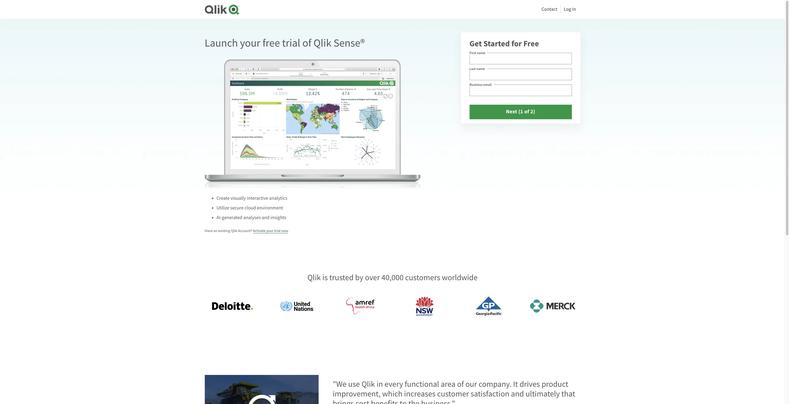 Task type: describe. For each thing, give the bounding box(es) containing it.
have
[[205, 228, 213, 233]]

0 vertical spatial your
[[240, 36, 261, 50]]

log in
[[564, 6, 576, 12]]

business email
[[470, 82, 492, 87]]

0 horizontal spatial trial
[[274, 228, 281, 233]]

0 horizontal spatial and
[[262, 215, 270, 221]]

in
[[572, 6, 576, 12]]

qlik left sense®
[[314, 36, 332, 50]]

launch your free trial of qlik sense®
[[205, 36, 365, 50]]

use
[[348, 379, 360, 389]]

for
[[512, 38, 522, 49]]

that
[[562, 389, 576, 399]]

.
[[288, 228, 289, 233]]

ultimately
[[526, 389, 560, 399]]

functional
[[405, 379, 439, 389]]

started
[[484, 38, 510, 49]]

create visually interactive analytics
[[217, 195, 287, 201]]

georgia pacific image
[[465, 295, 513, 317]]

qlik customer - volvo image
[[205, 375, 319, 404]]

"we use qlik in every functional area of our company. it drives product improvement, which increases customer satisfaction and ultimately that brings cost benefits to the business."
[[333, 379, 576, 404]]

contact link
[[542, 5, 558, 14]]

trusted
[[330, 272, 354, 283]]

First name text field
[[470, 53, 572, 64]]

which
[[382, 389, 403, 399]]

cloud
[[245, 205, 256, 211]]

get
[[470, 38, 482, 49]]

interactive
[[247, 195, 268, 201]]

every
[[385, 379, 403, 389]]

0 horizontal spatial of
[[303, 36, 312, 50]]

log in link
[[564, 5, 576, 14]]

contact
[[542, 6, 558, 12]]

40,000
[[382, 272, 404, 283]]

an
[[214, 228, 217, 233]]

is
[[323, 272, 328, 283]]

free
[[263, 36, 280, 50]]

1 horizontal spatial your
[[266, 228, 274, 233]]

qlik right existing
[[231, 228, 237, 233]]

over
[[365, 272, 380, 283]]

name for last name
[[477, 67, 485, 71]]

secure
[[230, 205, 244, 211]]

area
[[441, 379, 456, 389]]

sense®
[[334, 36, 365, 50]]

last
[[470, 67, 476, 71]]

by
[[355, 272, 364, 283]]

activate
[[253, 228, 266, 233]]

customers
[[405, 272, 441, 283]]

get started for free
[[470, 38, 539, 49]]



Task type: locate. For each thing, give the bounding box(es) containing it.
now
[[281, 228, 288, 233]]

satisfaction
[[471, 389, 510, 399]]

first
[[470, 51, 476, 55]]

name for first name
[[477, 51, 486, 55]]

go to the home page. image
[[205, 4, 239, 15]]

qlik is trusted by over 40,000 customers worldwide
[[308, 272, 478, 283]]

0 vertical spatial of
[[303, 36, 312, 50]]

product
[[542, 379, 569, 389]]

brings
[[333, 398, 354, 404]]

trial
[[282, 36, 300, 50], [274, 228, 281, 233]]

analytics
[[269, 195, 287, 201]]

1 horizontal spatial of
[[457, 379, 464, 389]]

of inside "we use qlik in every functional area of our company. it drives product improvement, which increases customer satisfaction and ultimately that brings cost benefits to the business."
[[457, 379, 464, 389]]

qlik customer - deloitte image
[[208, 295, 257, 317]]

and inside "we use qlik in every functional area of our company. it drives product improvement, which increases customer satisfaction and ultimately that brings cost benefits to the business."
[[511, 389, 524, 399]]

1 vertical spatial of
[[457, 379, 464, 389]]

name right first
[[477, 51, 486, 55]]

customer
[[437, 389, 469, 399]]

create
[[217, 195, 230, 201]]

Business email text field
[[470, 85, 572, 96]]

it
[[513, 379, 518, 389]]

1 vertical spatial your
[[266, 228, 274, 233]]

1 vertical spatial and
[[511, 389, 524, 399]]

0 horizontal spatial your
[[240, 36, 261, 50]]

None submit
[[470, 105, 572, 119]]

environment
[[257, 205, 283, 211]]

drives
[[520, 379, 540, 389]]

account?
[[238, 228, 252, 233]]

the
[[409, 398, 420, 404]]

and
[[262, 215, 270, 221], [511, 389, 524, 399]]

qlik
[[314, 36, 332, 50], [231, 228, 237, 233], [308, 272, 321, 283], [362, 379, 375, 389]]

log
[[564, 6, 571, 12]]

insights
[[271, 215, 286, 221]]

and left ultimately
[[511, 389, 524, 399]]

trial left the now
[[274, 228, 281, 233]]

improvement,
[[333, 389, 381, 399]]

"we
[[333, 379, 347, 389]]

first name
[[470, 51, 486, 55]]

utilize secure cloud environment
[[217, 205, 283, 211]]

your left free
[[240, 36, 261, 50]]

our
[[466, 379, 477, 389]]

business
[[470, 82, 483, 87]]

have an existing qlik account? activate your trial now .
[[205, 228, 289, 233]]

increases
[[404, 389, 436, 399]]

launch
[[205, 36, 238, 50]]

name
[[477, 51, 486, 55], [477, 67, 485, 71]]

Last name text field
[[470, 69, 572, 80]]

qlik left in
[[362, 379, 375, 389]]

trial right free
[[282, 36, 300, 50]]

company.
[[479, 379, 512, 389]]

1 vertical spatial name
[[477, 67, 485, 71]]

worldwide
[[442, 272, 478, 283]]

1 horizontal spatial trial
[[282, 36, 300, 50]]

in
[[377, 379, 383, 389]]

1 horizontal spatial and
[[511, 389, 524, 399]]

name right 'last' on the right
[[477, 67, 485, 71]]

0 vertical spatial name
[[477, 51, 486, 55]]

existing
[[218, 228, 230, 233]]

ai-generated analyses and insights
[[217, 215, 286, 221]]

business."
[[421, 398, 455, 404]]

ai-
[[217, 215, 222, 221]]

your
[[240, 36, 261, 50], [266, 228, 274, 233]]

0 vertical spatial and
[[262, 215, 270, 221]]

qlik inside "we use qlik in every functional area of our company. it drives product improvement, which increases customer satisfaction and ultimately that brings cost benefits to the business."
[[362, 379, 375, 389]]

of
[[303, 36, 312, 50], [457, 379, 464, 389]]

analyses
[[243, 215, 261, 221]]

benefits
[[371, 398, 398, 404]]

to
[[400, 398, 407, 404]]

utilize
[[217, 205, 229, 211]]

visually
[[231, 195, 246, 201]]

activate your trial now link
[[253, 228, 288, 233]]

1 vertical spatial trial
[[274, 228, 281, 233]]

free
[[524, 38, 539, 49]]

cost
[[356, 398, 370, 404]]

qlik left 'is' on the bottom
[[308, 272, 321, 283]]

generated
[[222, 215, 242, 221]]

your right activate
[[266, 228, 274, 233]]

and down environment
[[262, 215, 270, 221]]

0 vertical spatial trial
[[282, 36, 300, 50]]

last name
[[470, 67, 485, 71]]

email
[[484, 82, 492, 87]]



Task type: vqa. For each thing, say whether or not it's contained in the screenshot.
title
no



